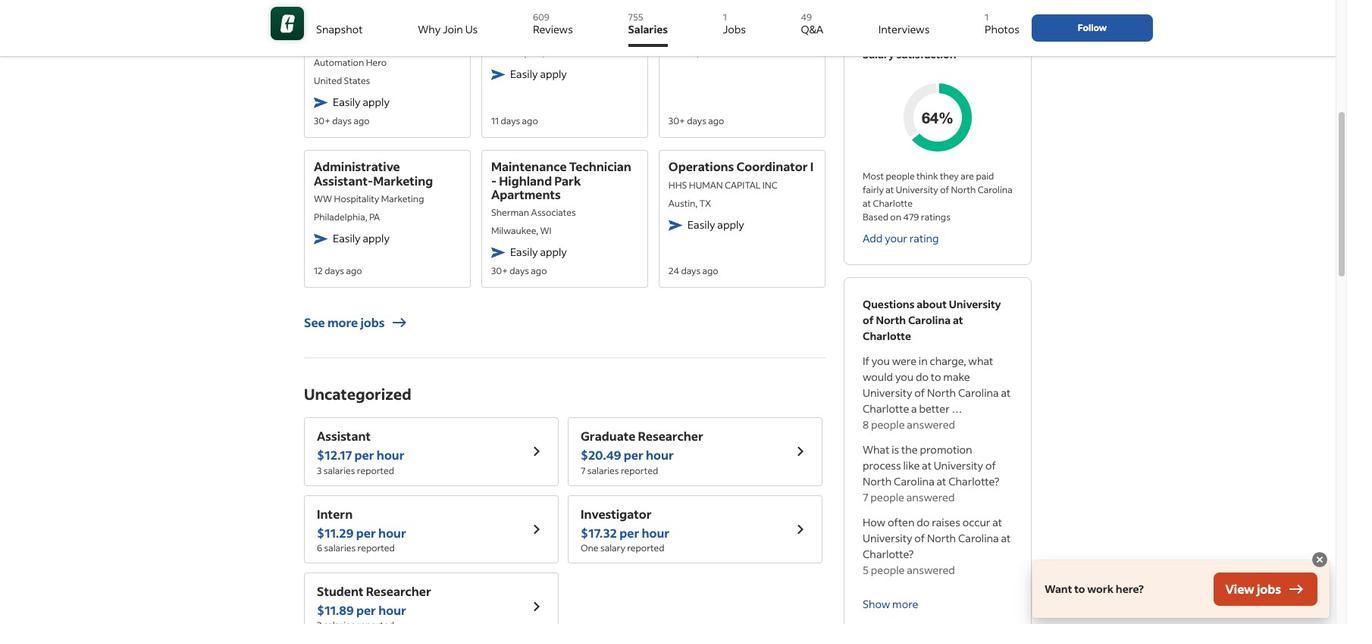Task type: locate. For each thing, give the bounding box(es) containing it.
salaries for $12.17 per hour
[[323, 465, 355, 477]]

more right show
[[892, 597, 918, 611]]

north down raises
[[927, 531, 956, 546]]

1 horizontal spatial to
[[1074, 582, 1085, 597]]

ago
[[354, 115, 370, 127], [522, 115, 538, 127], [708, 115, 724, 127], [346, 266, 362, 277], [531, 266, 547, 277], [702, 266, 718, 277]]

to down charge,
[[931, 370, 941, 384]]

carolina down about
[[908, 313, 951, 327]]

per right $11.89
[[356, 602, 376, 618]]

here?
[[1116, 582, 1144, 597]]

1 vertical spatial do
[[917, 515, 930, 530]]

30+ days ago down united
[[314, 115, 370, 127]]

0 vertical spatial 7
[[581, 465, 586, 477]]

fairly
[[863, 184, 884, 196]]

philadelphia, inside administrative assistant gf hotels and resorts philadelphia, pa
[[491, 47, 545, 59]]

north down are
[[951, 184, 976, 196]]

hotels
[[505, 29, 532, 40]]

per right $12.17
[[354, 447, 374, 463]]

uncategorized inside join our talentpool \u007c uncategorized application - globally automation hero united states
[[359, 22, 445, 38]]

hour right the $20.49
[[646, 447, 674, 463]]

salaries inside graduate researcher $20.49 per hour 7 salaries reported
[[587, 465, 619, 477]]

1 vertical spatial researcher
[[366, 583, 431, 599]]

ago down wi
[[531, 266, 547, 277]]

1 horizontal spatial 1
[[985, 11, 989, 23]]

carolina
[[978, 184, 1012, 196], [908, 313, 951, 327], [958, 386, 999, 400], [894, 475, 934, 489], [958, 531, 999, 546]]

per
[[354, 447, 374, 463], [624, 447, 643, 463], [356, 525, 376, 541], [619, 525, 639, 541], [356, 602, 376, 618]]

1 vertical spatial answered
[[906, 490, 955, 505]]

per inside investigator $17.32 per hour one salary reported
[[619, 525, 639, 541]]

to inside if you were in charge, what would you do to make university of north carolina at charlotte a better … 8 people answered
[[931, 370, 941, 384]]

apply down "hospitality"
[[363, 231, 390, 246]]

administrative inside administrative assistant gf hotels and resorts philadelphia, pa
[[491, 8, 577, 24]]

easily down tx
[[687, 217, 715, 232]]

investigator
[[581, 506, 652, 522]]

assistant inside administrative assistant gf hotels and resorts philadelphia, pa
[[580, 8, 634, 24]]

university inside 'what is the promotion process like at university of north carolina at charlotte? 7 people answered'
[[934, 459, 983, 473]]

university down 'promotion'
[[934, 459, 983, 473]]

easily apply for resorts
[[510, 67, 567, 81]]

1 vertical spatial charlotte?
[[863, 547, 914, 562]]

1 horizontal spatial administrative
[[491, 8, 577, 24]]

1 vertical spatial pa
[[369, 211, 380, 223]]

1 inside 1 jobs
[[723, 11, 727, 23]]

apply down states
[[363, 95, 390, 109]]

of inside 'what is the promotion process like at university of north carolina at charlotte? 7 people answered'
[[985, 459, 996, 473]]

would
[[863, 370, 893, 384]]

easily for highland
[[510, 245, 538, 260]]

do right often
[[917, 515, 930, 530]]

salaries inside assistant $12.17 per hour 3 salaries reported
[[323, 465, 355, 477]]

1 vertical spatial administrative
[[314, 159, 400, 174]]

hour down investigator
[[642, 525, 670, 541]]

easily apply down and
[[510, 67, 567, 81]]

2 vertical spatial charlotte
[[863, 402, 909, 416]]

university right about
[[949, 297, 1001, 312]]

associates
[[531, 207, 576, 219]]

pa inside administrative assistant-marketing ww hospitality marketing philadelphia, pa
[[369, 211, 380, 223]]

charlotte inside if you were in charge, what would you do to make university of north carolina at charlotte a better … 8 people answered
[[863, 402, 909, 416]]

charlotte inside "questions about university of north carolina at charlotte"
[[863, 329, 911, 343]]

you right if
[[871, 354, 890, 368]]

0 horizontal spatial join
[[314, 8, 338, 24]]

assistant up resorts
[[580, 8, 634, 24]]

0 vertical spatial charlotte
[[873, 198, 913, 209]]

per for $11.29 per hour
[[356, 525, 376, 541]]

1 horizontal spatial assistant
[[580, 8, 634, 24]]

0 vertical spatial to
[[931, 370, 941, 384]]

carolina inside how often do raises occur at university of north carolina at charlotte? 5 people answered
[[958, 531, 999, 546]]

answered inside how often do raises occur at university of north carolina at charlotte? 5 people answered
[[907, 563, 955, 578]]

people right most
[[886, 171, 915, 182]]

follow
[[1078, 22, 1107, 33]]

apply down wi
[[540, 245, 567, 260]]

if
[[863, 354, 869, 368]]

easily apply down tx
[[687, 217, 744, 232]]

of inside how often do raises occur at university of north carolina at charlotte? 5 people answered
[[914, 531, 925, 546]]

per inside assistant $12.17 per hour 3 salaries reported
[[354, 447, 374, 463]]

0 horizontal spatial administrative
[[314, 159, 400, 174]]

people right 5
[[871, 563, 905, 578]]

days down united
[[332, 115, 352, 127]]

1 vertical spatial assistant
[[317, 429, 371, 444]]

0 vertical spatial assistant
[[580, 8, 634, 24]]

0 vertical spatial answered
[[907, 418, 955, 432]]

satisfaction
[[897, 47, 956, 61]]

hour right $12.17
[[377, 447, 405, 463]]

2 horizontal spatial 30+ days ago
[[668, 115, 724, 127]]

talentpool
[[363, 8, 426, 24]]

answered inside if you were in charge, what would you do to make university of north carolina at charlotte a better … 8 people answered
[[907, 418, 955, 432]]

uncategorized
[[359, 22, 445, 38], [304, 385, 411, 404]]

do inside if you were in charge, what would you do to make university of north carolina at charlotte a better … 8 people answered
[[916, 370, 929, 384]]

join left our
[[314, 8, 338, 24]]

make
[[943, 370, 970, 384]]

administrative for gf
[[491, 8, 577, 24]]

austin,
[[668, 198, 698, 209]]

uncategorized job salaries element
[[304, 383, 825, 406]]

to
[[931, 370, 941, 384], [1074, 582, 1085, 597]]

hour inside assistant $12.17 per hour 3 salaries reported
[[377, 447, 405, 463]]

per right $11.29
[[356, 525, 376, 541]]

per for $17.32 per hour
[[619, 525, 639, 541]]

answered up raises
[[906, 490, 955, 505]]

of inside if you were in charge, what would you do to make university of north carolina at charlotte a better … 8 people answered
[[914, 386, 925, 400]]

charlotte up "on" at the top of the page
[[873, 198, 913, 209]]

1 horizontal spatial 30+ days ago
[[491, 266, 547, 277]]

1 horizontal spatial 7
[[863, 490, 868, 505]]

easily
[[510, 67, 538, 81], [333, 95, 361, 109], [687, 217, 715, 232], [333, 231, 361, 246], [510, 245, 538, 260]]

assistant-
[[314, 172, 373, 188]]

- left the "highland"
[[491, 172, 497, 188]]

1 horizontal spatial pa
[[546, 47, 557, 59]]

0 vertical spatial administrative
[[491, 8, 577, 24]]

how
[[863, 515, 886, 530]]

1 horizontal spatial researcher
[[638, 429, 703, 444]]

easily apply for application
[[333, 95, 390, 109]]

755 salaries
[[628, 11, 668, 36]]

charlotte up '8'
[[863, 402, 909, 416]]

salaries for $11.29 per hour
[[324, 543, 356, 554]]

researcher inside graduate researcher $20.49 per hour 7 salaries reported
[[638, 429, 703, 444]]

-
[[383, 36, 388, 52], [491, 172, 497, 188]]

easily apply down states
[[333, 95, 390, 109]]

al
[[701, 47, 712, 59]]

marketing right "hospitality"
[[381, 193, 424, 205]]

30+ days ago
[[314, 115, 370, 127], [668, 115, 724, 127], [491, 266, 547, 277]]

researcher right graduate
[[638, 429, 703, 444]]

researcher inside "student researcher $11.89 per hour"
[[366, 583, 431, 599]]

1 vertical spatial 7
[[863, 490, 868, 505]]

assistant up $12.17
[[317, 429, 371, 444]]

reported up "student researcher $11.89 per hour"
[[357, 543, 395, 554]]

pa for assistant
[[546, 47, 557, 59]]

marketing
[[373, 172, 433, 188], [381, 193, 424, 205]]

0 vertical spatial marketing
[[373, 172, 433, 188]]

to left work
[[1074, 582, 1085, 597]]

answered inside 'what is the promotion process like at university of north carolina at charlotte? 7 people answered'
[[906, 490, 955, 505]]

hour inside graduate researcher $20.49 per hour 7 salaries reported
[[646, 447, 674, 463]]

reported right salary
[[627, 543, 664, 554]]

rating
[[909, 231, 939, 246]]

ago up operations
[[708, 115, 724, 127]]

0 vertical spatial pa
[[546, 47, 557, 59]]

days down milwaukee,
[[510, 266, 529, 277]]

1 horizontal spatial more
[[892, 597, 918, 611]]

philadelphia, inside administrative assistant-marketing ww hospitality marketing philadelphia, pa
[[314, 211, 367, 223]]

at
[[886, 184, 894, 196], [863, 198, 871, 209], [953, 313, 963, 327], [1001, 386, 1011, 400], [922, 459, 932, 473], [937, 475, 946, 489], [992, 515, 1002, 530], [1001, 531, 1011, 546]]

apply for resorts
[[540, 67, 567, 81]]

easily apply for capital
[[687, 217, 744, 232]]

0 horizontal spatial jobs
[[360, 315, 385, 331]]

ago right 11
[[522, 115, 538, 127]]

1 1 from the left
[[723, 11, 727, 23]]

0 horizontal spatial assistant
[[317, 429, 371, 444]]

0 vertical spatial jobs
[[360, 315, 385, 331]]

per down graduate
[[624, 447, 643, 463]]

do down in
[[916, 370, 929, 384]]

charlotte?
[[948, 475, 999, 489], [863, 547, 914, 562]]

milwaukee,
[[491, 225, 538, 237]]

show more button
[[863, 587, 918, 621]]

salaries
[[323, 465, 355, 477], [587, 465, 619, 477], [324, 543, 356, 554]]

see more jobs link
[[304, 307, 409, 340]]

occur
[[962, 515, 990, 530]]

$12.17
[[317, 447, 352, 463]]

pa
[[546, 47, 557, 59], [369, 211, 380, 223]]

hour inside "student researcher $11.89 per hour"
[[378, 602, 406, 618]]

philadelphia, for gf
[[491, 47, 545, 59]]

follow button
[[1032, 14, 1153, 42]]

per inside intern $11.29 per hour 6 salaries reported
[[356, 525, 376, 541]]

north inside if you were in charge, what would you do to make university of north carolina at charlotte a better … 8 people answered
[[927, 386, 956, 400]]

0 vertical spatial more
[[327, 315, 358, 331]]

easily for ww
[[333, 231, 361, 246]]

0 horizontal spatial to
[[931, 370, 941, 384]]

ago right 24 at top
[[702, 266, 718, 277]]

$11.29
[[317, 525, 354, 541]]

pa down "hospitality"
[[369, 211, 380, 223]]

1 horizontal spatial philadelphia,
[[491, 47, 545, 59]]

0 horizontal spatial philadelphia,
[[314, 211, 367, 223]]

carolina down the like
[[894, 475, 934, 489]]

maintenance technician - highland park apartments sherman associates milwaukee, wi
[[491, 159, 631, 237]]

student
[[317, 583, 363, 599]]

on
[[890, 211, 901, 223]]

hour right $11.29
[[378, 525, 406, 541]]

university inside how often do raises occur at university of north carolina at charlotte? 5 people answered
[[863, 531, 912, 546]]

hospitality
[[334, 193, 379, 205]]

carolina up the … on the right of page
[[958, 386, 999, 400]]

0 horizontal spatial pa
[[369, 211, 380, 223]]

- inside join our talentpool \u007c uncategorized application - globally automation hero united states
[[383, 36, 388, 52]]

pa inside administrative assistant gf hotels and resorts philadelphia, pa
[[546, 47, 557, 59]]

see
[[304, 315, 325, 331]]

carolina down the paid
[[978, 184, 1012, 196]]

0 horizontal spatial 30+
[[314, 115, 330, 127]]

hour right $11.89
[[378, 602, 406, 618]]

0 horizontal spatial more
[[327, 315, 358, 331]]

based
[[863, 211, 888, 223]]

jobs right see
[[360, 315, 385, 331]]

graduate
[[581, 429, 636, 444]]

people up how
[[870, 490, 904, 505]]

people
[[886, 171, 915, 182], [871, 418, 905, 432], [870, 490, 904, 505], [871, 563, 905, 578]]

ago right 12
[[346, 266, 362, 277]]

7 inside 'what is the promotion process like at university of north carolina at charlotte? 7 people answered'
[[863, 490, 868, 505]]

apply
[[540, 67, 567, 81], [363, 95, 390, 109], [717, 217, 744, 232], [363, 231, 390, 246], [540, 245, 567, 260]]

0 vertical spatial philadelphia,
[[491, 47, 545, 59]]

easily apply for apartments
[[510, 245, 567, 260]]

1 vertical spatial to
[[1074, 582, 1085, 597]]

easily down milwaukee,
[[510, 245, 538, 260]]

north down process
[[863, 475, 892, 489]]

do inside how often do raises occur at university of north carolina at charlotte? 5 people answered
[[917, 515, 930, 530]]

easily up 12 days ago
[[333, 231, 361, 246]]

7 up how
[[863, 490, 868, 505]]

north up the better
[[927, 386, 956, 400]]

hour inside intern $11.29 per hour 6 salaries reported
[[378, 525, 406, 541]]

1 horizontal spatial charlotte?
[[948, 475, 999, 489]]

6
[[317, 543, 322, 554]]

coordinator
[[736, 159, 808, 174]]

hour for $17.32 per hour
[[642, 525, 670, 541]]

gf
[[491, 29, 503, 40]]

uncategorized up hero
[[359, 22, 445, 38]]

1 inside 1 photos
[[985, 11, 989, 23]]

salaries down $12.17
[[323, 465, 355, 477]]

join left us
[[443, 22, 463, 36]]

1 vertical spatial philadelphia,
[[314, 211, 367, 223]]

0 vertical spatial researcher
[[638, 429, 703, 444]]

30+ days ago for technician
[[491, 266, 547, 277]]

pa down and
[[546, 47, 557, 59]]

1 vertical spatial jobs
[[1257, 581, 1281, 597]]

reported down the $20.49
[[621, 465, 658, 477]]

park
[[554, 172, 581, 188]]

7 inside graduate researcher $20.49 per hour 7 salaries reported
[[581, 465, 586, 477]]

salaries down the $20.49
[[587, 465, 619, 477]]

2 vertical spatial answered
[[907, 563, 955, 578]]

of up the a
[[914, 386, 925, 400]]

30+ days ago down milwaukee,
[[491, 266, 547, 277]]

days right 12
[[325, 266, 344, 277]]

people right '8'
[[871, 418, 905, 432]]

0 horizontal spatial researcher
[[366, 583, 431, 599]]

0 horizontal spatial 1
[[723, 11, 727, 23]]

carolina down occur
[[958, 531, 999, 546]]

$17.32
[[581, 525, 617, 541]]

more right see
[[327, 315, 358, 331]]

people inside most people think they are paid fairly at university of north carolina at charlotte based on 479 ratings
[[886, 171, 915, 182]]

1 vertical spatial -
[[491, 172, 497, 188]]

answered down raises
[[907, 563, 955, 578]]

0 vertical spatial -
[[383, 36, 388, 52]]

philadelphia, down "hospitality"
[[314, 211, 367, 223]]

jobs
[[360, 315, 385, 331], [1257, 581, 1281, 597]]

university down how
[[863, 531, 912, 546]]

reported right 3
[[357, 465, 394, 477]]

1 vertical spatial more
[[892, 597, 918, 611]]

1 vertical spatial uncategorized
[[304, 385, 411, 404]]

12 days ago
[[314, 266, 362, 277]]

hour for $11.29 per hour
[[378, 525, 406, 541]]

do
[[916, 370, 929, 384], [917, 515, 930, 530]]

operations coordinator i hhs human capital inc austin, tx
[[668, 159, 814, 209]]

days for forklift operator
[[687, 115, 706, 127]]

of up occur
[[985, 459, 996, 473]]

days up operations
[[687, 115, 706, 127]]

see more jobs
[[304, 315, 385, 331]]

charlotte? inside 'what is the promotion process like at university of north carolina at charlotte? 7 people answered'
[[948, 475, 999, 489]]

forklift operator source occupation solutions mobile, al
[[668, 8, 790, 59]]

$11.89
[[317, 602, 354, 618]]

easily apply down "hospitality"
[[333, 231, 390, 246]]

are
[[961, 171, 974, 182]]

0 vertical spatial uncategorized
[[359, 22, 445, 38]]

highland
[[499, 172, 552, 188]]

5
[[863, 563, 869, 578]]

1 vertical spatial you
[[895, 370, 914, 384]]

reported inside assistant $12.17 per hour 3 salaries reported
[[357, 465, 394, 477]]

of down they
[[940, 184, 949, 196]]

30+ down united
[[314, 115, 330, 127]]

easily apply down wi
[[510, 245, 567, 260]]

join inside join our talentpool \u007c uncategorized application - globally automation hero united states
[[314, 8, 338, 24]]

1 horizontal spatial 30+
[[491, 266, 508, 277]]

7 down the $20.49
[[581, 465, 586, 477]]

assistant inside assistant $12.17 per hour 3 salaries reported
[[317, 429, 371, 444]]

easily down hotels
[[510, 67, 538, 81]]

north down questions
[[876, 313, 906, 327]]

reported inside graduate researcher $20.49 per hour 7 salaries reported
[[621, 465, 658, 477]]

easily apply
[[510, 67, 567, 81], [333, 95, 390, 109], [687, 217, 744, 232], [333, 231, 390, 246], [510, 245, 567, 260]]

hour inside investigator $17.32 per hour one salary reported
[[642, 525, 670, 541]]

administrative up and
[[491, 8, 577, 24]]

2 1 from the left
[[985, 11, 989, 23]]

reported inside investigator $17.32 per hour one salary reported
[[627, 543, 664, 554]]

people inside 'what is the promotion process like at university of north carolina at charlotte? 7 people answered'
[[870, 490, 904, 505]]

researcher right student
[[366, 583, 431, 599]]

- up hero
[[383, 36, 388, 52]]

apply down and
[[540, 67, 567, 81]]

reported inside intern $11.29 per hour 6 salaries reported
[[357, 543, 395, 554]]

easily down states
[[333, 95, 361, 109]]

of down often
[[914, 531, 925, 546]]

charlotte? up 5
[[863, 547, 914, 562]]

apply for marketing
[[363, 231, 390, 246]]

marketing up "hospitality"
[[373, 172, 433, 188]]

1 for photos
[[985, 11, 989, 23]]

1 horizontal spatial -
[[491, 172, 497, 188]]

0 horizontal spatial charlotte?
[[863, 547, 914, 562]]

university inside most people think they are paid fairly at university of north carolina at charlotte based on 479 ratings
[[896, 184, 938, 196]]

salaries inside intern $11.29 per hour 6 salaries reported
[[324, 543, 356, 554]]

per up salary
[[619, 525, 639, 541]]

operator
[[714, 8, 768, 24]]

1 vertical spatial marketing
[[381, 193, 424, 205]]

0 vertical spatial do
[[916, 370, 929, 384]]

people inside how often do raises occur at university of north carolina at charlotte? 5 people answered
[[871, 563, 905, 578]]

0 horizontal spatial -
[[383, 36, 388, 52]]

sherman
[[491, 207, 529, 219]]

close image
[[1311, 551, 1329, 569]]

solutions
[[750, 29, 790, 40]]

days right 24 at top
[[681, 266, 701, 277]]

salaries down $11.29
[[324, 543, 356, 554]]

0 vertical spatial charlotte?
[[948, 475, 999, 489]]

apply for capital
[[717, 217, 744, 232]]

of down questions
[[863, 313, 874, 327]]

you down were at bottom
[[895, 370, 914, 384]]

ago for operations coordinator i
[[702, 266, 718, 277]]

per for $12.17 per hour
[[354, 447, 374, 463]]

charlotte
[[873, 198, 913, 209], [863, 329, 911, 343], [863, 402, 909, 416]]

30+ days ago up operations
[[668, 115, 724, 127]]

apply down capital
[[717, 217, 744, 232]]

often
[[888, 515, 915, 530]]

tx
[[699, 198, 711, 209]]

philadelphia,
[[491, 47, 545, 59], [314, 211, 367, 223]]

0 horizontal spatial 7
[[581, 465, 586, 477]]

64%
[[922, 108, 954, 127]]

university down think
[[896, 184, 938, 196]]

0 horizontal spatial 30+ days ago
[[314, 115, 370, 127]]

administrative inside administrative assistant-marketing ww hospitality marketing philadelphia, pa
[[314, 159, 400, 174]]

0 vertical spatial you
[[871, 354, 890, 368]]

more inside "button"
[[892, 597, 918, 611]]

1 vertical spatial charlotte
[[863, 329, 911, 343]]

snapshot link
[[316, 6, 363, 47]]

11 days ago
[[491, 115, 538, 127]]

how often do raises occur at university of north carolina at charlotte? 5 people answered
[[863, 515, 1011, 578]]

of inside "questions about university of north carolina at charlotte"
[[863, 313, 874, 327]]



Task type: vqa. For each thing, say whether or not it's contained in the screenshot.


Task type: describe. For each thing, give the bounding box(es) containing it.
hour for $12.17 per hour
[[377, 447, 405, 463]]

north inside most people think they are paid fairly at university of north carolina at charlotte based on 479 ratings
[[951, 184, 976, 196]]

source
[[668, 29, 698, 40]]

add your rating
[[863, 231, 939, 246]]

think
[[916, 171, 938, 182]]

investigator $17.32 per hour one salary reported
[[581, 506, 670, 554]]

ww
[[314, 193, 332, 205]]

they
[[940, 171, 959, 182]]

easily apply for marketing
[[333, 231, 390, 246]]

8
[[863, 418, 869, 432]]

q&a
[[801, 22, 823, 36]]

what
[[863, 443, 890, 457]]

1 photos
[[985, 11, 1020, 36]]

11
[[491, 115, 499, 127]]

24 days ago
[[668, 266, 718, 277]]

\u007c
[[314, 22, 356, 38]]

process
[[863, 459, 901, 473]]

carolina inside if you were in charge, what would you do to make university of north carolina at charlotte a better … 8 people answered
[[958, 386, 999, 400]]

show more
[[863, 597, 918, 611]]

carolina inside 'what is the promotion process like at university of north carolina at charlotte? 7 people answered'
[[894, 475, 934, 489]]

philadelphia, for marketing
[[314, 211, 367, 223]]

what
[[968, 354, 993, 368]]

pa for assistant-
[[369, 211, 380, 223]]

promotion
[[920, 443, 972, 457]]

university inside if you were in charge, what would you do to make university of north carolina at charlotte a better … 8 people answered
[[863, 386, 912, 400]]

charlotte inside most people think they are paid fairly at university of north carolina at charlotte based on 479 ratings
[[873, 198, 913, 209]]

1 horizontal spatial jobs
[[1257, 581, 1281, 597]]

…
[[952, 402, 962, 416]]

human
[[689, 179, 723, 191]]

24
[[668, 266, 679, 277]]

united
[[314, 75, 342, 87]]

days for administrative assistant
[[501, 115, 520, 127]]

north inside how often do raises occur at university of north carolina at charlotte? 5 people answered
[[927, 531, 956, 546]]

technician
[[569, 159, 631, 174]]

ago for maintenance technician - highland park apartments
[[531, 266, 547, 277]]

days for administrative assistant-marketing
[[325, 266, 344, 277]]

1 for jobs
[[723, 11, 727, 23]]

if you were in charge, what would you do to make university of north carolina at charlotte a better … 8 people answered
[[863, 354, 1011, 432]]

questions about university of north carolina at charlotte
[[863, 297, 1001, 343]]

north inside 'what is the promotion process like at university of north carolina at charlotte? 7 people answered'
[[863, 475, 892, 489]]

charlotte? inside how often do raises occur at university of north carolina at charlotte? 5 people answered
[[863, 547, 914, 562]]

university inside "questions about university of north carolina at charlotte"
[[949, 297, 1001, 312]]

application
[[314, 36, 381, 52]]

days for maintenance technician - highland park apartments
[[510, 266, 529, 277]]

add your rating link
[[863, 231, 939, 246]]

one
[[581, 543, 599, 554]]

why
[[418, 22, 441, 36]]

reported for $17.32 per hour
[[627, 543, 664, 554]]

our
[[341, 8, 361, 24]]

globally
[[391, 36, 439, 52]]

us
[[465, 22, 478, 36]]

people inside if you were in charge, what would you do to make university of north carolina at charlotte a better … 8 people answered
[[871, 418, 905, 432]]

about
[[917, 297, 947, 312]]

researcher for $11.89 per hour
[[366, 583, 431, 599]]

apply for application
[[363, 95, 390, 109]]

is
[[892, 443, 899, 457]]

intern
[[317, 506, 353, 522]]

your
[[885, 231, 907, 246]]

why join us link
[[418, 6, 478, 47]]

and
[[534, 29, 550, 40]]

more for see
[[327, 315, 358, 331]]

reported for $12.17 per hour
[[357, 465, 394, 477]]

ago for join our talentpool \u007c uncategorized application - globally
[[354, 115, 370, 127]]

graduate researcher $20.49 per hour 7 salaries reported
[[581, 429, 703, 477]]

snapshot
[[316, 22, 363, 36]]

administrative assistant gf hotels and resorts philadelphia, pa
[[491, 8, 634, 59]]

automation
[[314, 57, 364, 68]]

assistant $12.17 per hour 3 salaries reported
[[317, 429, 405, 477]]

at inside "questions about university of north carolina at charlotte"
[[953, 313, 963, 327]]

view jobs
[[1225, 581, 1281, 597]]

want to work here?
[[1045, 582, 1144, 597]]

hhs
[[668, 179, 687, 191]]

occupation
[[700, 29, 749, 40]]

what is the promotion process like at university of north carolina at charlotte? 7 people answered
[[863, 443, 999, 505]]

30+ for our
[[314, 115, 330, 127]]

of inside most people think they are paid fairly at university of north carolina at charlotte based on 479 ratings
[[940, 184, 949, 196]]

inc
[[762, 179, 778, 191]]

0 horizontal spatial you
[[871, 354, 890, 368]]

days for operations coordinator i
[[681, 266, 701, 277]]

a
[[911, 402, 917, 416]]

easily for hotels
[[510, 67, 538, 81]]

1 jobs
[[723, 11, 746, 36]]

per inside "student researcher $11.89 per hour"
[[356, 602, 376, 618]]

30+ days ago for our
[[314, 115, 370, 127]]

carolina inside "questions about university of north carolina at charlotte"
[[908, 313, 951, 327]]

i
[[810, 159, 814, 174]]

researcher for $20.49 per hour
[[638, 429, 703, 444]]

mobile,
[[668, 47, 699, 59]]

479
[[903, 211, 919, 223]]

north inside "questions about university of north carolina at charlotte"
[[876, 313, 906, 327]]

ago for forklift operator
[[708, 115, 724, 127]]

carolina inside most people think they are paid fairly at university of north carolina at charlotte based on 479 ratings
[[978, 184, 1012, 196]]

1 horizontal spatial you
[[895, 370, 914, 384]]

raises
[[932, 515, 960, 530]]

2 horizontal spatial 30+
[[668, 115, 685, 127]]

resorts
[[552, 29, 584, 40]]

easily for hhs
[[687, 217, 715, 232]]

charge,
[[930, 354, 966, 368]]

view
[[1225, 581, 1254, 597]]

interviews
[[878, 22, 930, 36]]

in
[[919, 354, 928, 368]]

ago for administrative assistant
[[522, 115, 538, 127]]

intern $11.29 per hour 6 salaries reported
[[317, 506, 406, 554]]

reviews
[[533, 22, 573, 36]]

wi
[[540, 225, 551, 237]]

view jobs link
[[1213, 573, 1317, 606]]

capital
[[725, 179, 761, 191]]

operations
[[668, 159, 734, 174]]

more for show
[[892, 597, 918, 611]]

like
[[903, 459, 920, 473]]

ago for administrative assistant-marketing
[[346, 266, 362, 277]]

1 horizontal spatial join
[[443, 22, 463, 36]]

apply for apartments
[[540, 245, 567, 260]]

salaries
[[628, 22, 668, 36]]

interviews link
[[878, 6, 930, 47]]

30+ for technician
[[491, 266, 508, 277]]

per inside graduate researcher $20.49 per hour 7 salaries reported
[[624, 447, 643, 463]]

- inside maintenance technician - highland park apartments sherman associates milwaukee, wi
[[491, 172, 497, 188]]

salary
[[863, 47, 894, 61]]

at inside if you were in charge, what would you do to make university of north carolina at charlotte a better … 8 people answered
[[1001, 386, 1011, 400]]

49
[[801, 11, 812, 23]]

administrative for marketing
[[314, 159, 400, 174]]

easily for \u007c
[[333, 95, 361, 109]]

add
[[863, 231, 883, 246]]

most people think they are paid fairly at university of north carolina at charlotte based on 479 ratings
[[863, 171, 1012, 223]]

days for join our talentpool \u007c uncategorized application - globally
[[332, 115, 352, 127]]

want
[[1045, 582, 1072, 597]]

3
[[317, 465, 322, 477]]

reported for $11.29 per hour
[[357, 543, 395, 554]]

609
[[533, 11, 550, 23]]

work
[[1087, 582, 1114, 597]]

hero
[[366, 57, 387, 68]]



